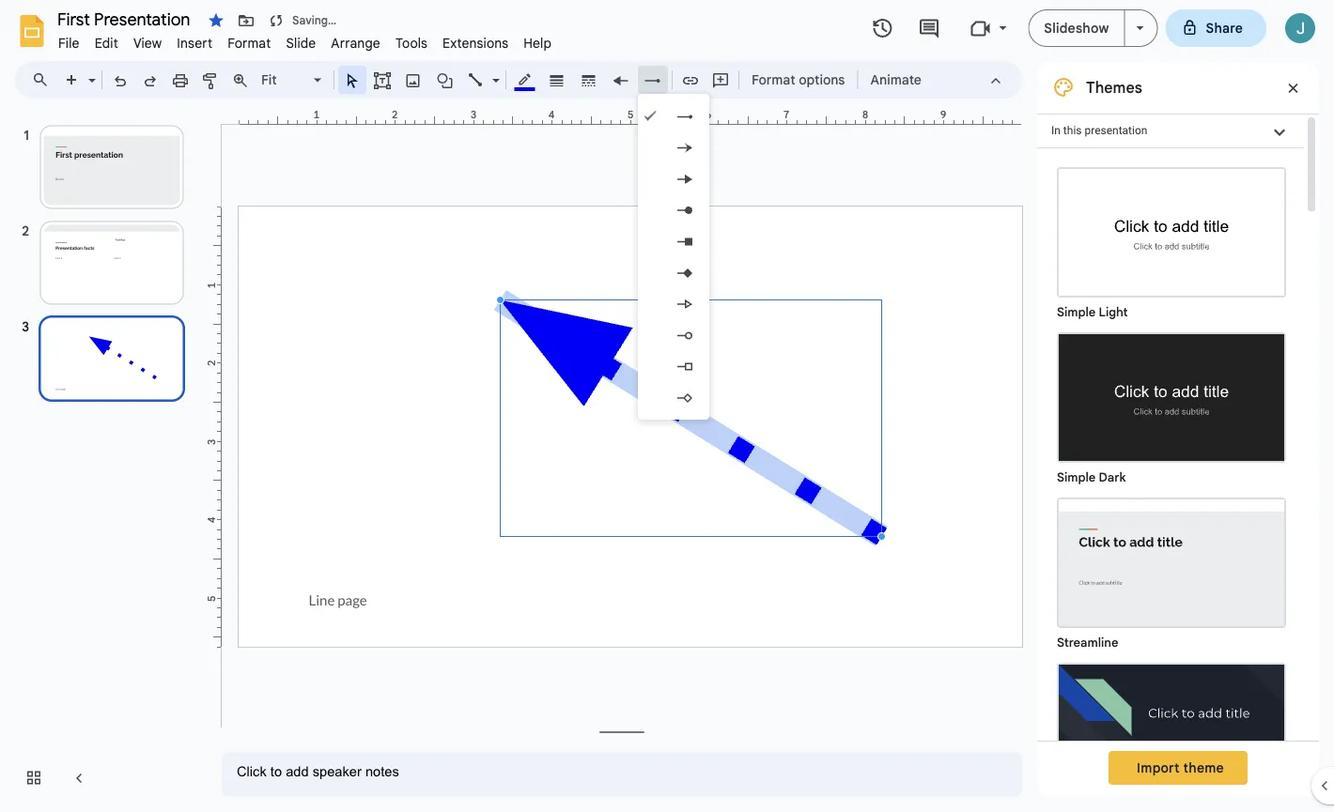 Task type: locate. For each thing, give the bounding box(es) containing it.
1 vertical spatial simple
[[1057, 470, 1096, 485]]

format for format
[[228, 35, 271, 51]]

menu inside themes application
[[638, 6, 733, 813]]

edit menu item
[[87, 32, 126, 54]]

2 simple from the top
[[1057, 470, 1096, 485]]

this
[[1063, 124, 1082, 137]]

in
[[1051, 124, 1061, 137]]

slideshow button
[[1028, 9, 1125, 47]]

format inside menu item
[[228, 35, 271, 51]]

simple
[[1057, 305, 1096, 320], [1057, 470, 1096, 485]]

saving… button
[[263, 8, 341, 34]]

simple inside radio
[[1057, 470, 1096, 485]]

slide menu item
[[278, 32, 324, 54]]

file menu item
[[51, 32, 87, 54]]

streamline
[[1057, 636, 1119, 651]]

help
[[524, 35, 552, 51]]

menu bar banner
[[0, 0, 1334, 813]]

format menu item
[[220, 32, 278, 54]]

Streamline radio
[[1048, 489, 1296, 654]]

format
[[228, 35, 271, 51], [752, 71, 795, 88]]

share
[[1206, 20, 1243, 36]]

insert image image
[[403, 67, 424, 93]]

simple inside 'radio'
[[1057, 305, 1096, 320]]

theme
[[1183, 760, 1224, 777]]

option group
[[1037, 148, 1304, 813]]

tools
[[395, 35, 428, 51]]

format for format options
[[752, 71, 795, 88]]

menu
[[638, 6, 733, 813]]

Star checkbox
[[203, 8, 229, 34]]

arrange menu item
[[324, 32, 388, 54]]

simple left dark
[[1057, 470, 1096, 485]]

shape image
[[435, 67, 456, 93]]

format down star option
[[228, 35, 271, 51]]

insert
[[177, 35, 212, 51]]

view
[[133, 35, 162, 51]]

main toolbar
[[55, 66, 931, 94]]

menu bar
[[51, 24, 559, 55]]

border color: blue image
[[514, 67, 536, 91]]

option group containing simple light
[[1037, 148, 1304, 813]]

Simple Light radio
[[1048, 158, 1296, 813]]

format left options
[[752, 71, 795, 88]]

view menu item
[[126, 32, 169, 54]]

arrange
[[331, 35, 380, 51]]

navigation
[[0, 106, 207, 813]]

themes section
[[1037, 61, 1319, 813]]

1 simple from the top
[[1057, 305, 1096, 320]]

format inside 'button'
[[752, 71, 795, 88]]

0 vertical spatial format
[[228, 35, 271, 51]]

new slide with layout image
[[84, 68, 96, 74]]

import theme button
[[1109, 752, 1248, 785]]

import theme
[[1137, 760, 1224, 777]]

0 vertical spatial simple
[[1057, 305, 1096, 320]]

simple left 'light'
[[1057, 305, 1096, 320]]

1 horizontal spatial format
[[752, 71, 795, 88]]

simple for simple light
[[1057, 305, 1096, 320]]

line start list. arrow style: filled arrow selected. option
[[610, 67, 632, 93]]

0 horizontal spatial format
[[228, 35, 271, 51]]

menu bar containing file
[[51, 24, 559, 55]]

light
[[1099, 305, 1128, 320]]

presentation options image
[[1136, 26, 1144, 30]]

dark
[[1099, 470, 1126, 485]]

1 vertical spatial format
[[752, 71, 795, 88]]

insert menu item
[[169, 32, 220, 54]]

simple for simple dark
[[1057, 470, 1096, 485]]

option group inside the themes section
[[1037, 148, 1304, 813]]

slideshow
[[1044, 20, 1109, 36]]



Task type: vqa. For each thing, say whether or not it's contained in the screenshot.
Request edit access button in the top right of the page
no



Task type: describe. For each thing, give the bounding box(es) containing it.
import
[[1137, 760, 1180, 777]]

menu bar inside 'menu bar' banner
[[51, 24, 559, 55]]

Focus radio
[[1048, 654, 1296, 813]]

themes
[[1086, 78, 1142, 97]]

in this presentation
[[1051, 124, 1148, 137]]

file
[[58, 35, 80, 51]]

themes application
[[0, 0, 1334, 813]]

format options button
[[743, 66, 854, 94]]

edit
[[95, 35, 118, 51]]

slide
[[286, 35, 316, 51]]

Rename text field
[[51, 8, 201, 30]]

presentation
[[1085, 124, 1148, 137]]

saving…
[[292, 14, 337, 28]]

animate
[[870, 71, 922, 88]]

tools menu item
[[388, 32, 435, 54]]

simple dark
[[1057, 470, 1126, 485]]

line weight list. 24px selected. option
[[546, 67, 568, 93]]

help menu item
[[516, 32, 559, 54]]

Zoom text field
[[258, 67, 311, 93]]

navigation inside themes application
[[0, 106, 207, 813]]

animate button
[[862, 66, 930, 94]]

options
[[799, 71, 845, 88]]

extensions
[[443, 35, 509, 51]]

simple light
[[1057, 305, 1128, 320]]

in this presentation tab
[[1037, 114, 1304, 148]]

extensions menu item
[[435, 32, 516, 54]]

Zoom field
[[256, 67, 330, 94]]

share button
[[1166, 9, 1266, 47]]

focus image
[[1059, 665, 1284, 792]]

line dash list. line dash: dot selected. option
[[578, 67, 600, 93]]

format options
[[752, 71, 845, 88]]

Menus field
[[23, 67, 65, 93]]

Simple Dark radio
[[1048, 323, 1296, 489]]



